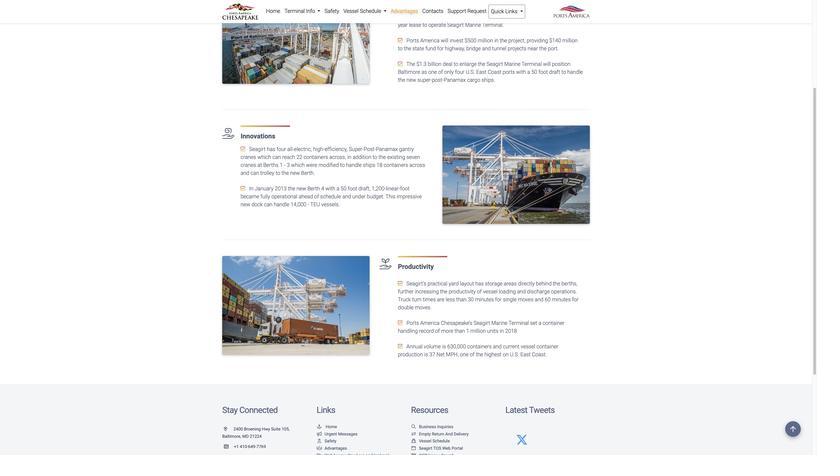 Task type: describe. For each thing, give the bounding box(es) containing it.
draft,
[[358, 186, 370, 192]]

marine inside "ports america chesapeake, llc entered into a unique public-private partnership deal with the maryland port administration in 2009, signing a 50- year lease to operate seagirt marine terminal."
[[465, 22, 481, 28]]

- inside in january 2013 the new berth 4 with a 50 foot draft, 1,200-linear-foot became fully operational ahead of schedule and under budget. this impressive new dock can handle 14,000 - teu vessels.
[[308, 201, 309, 208]]

the inside annual volume is 630,000 containers and current vessel container production is 37 net mph, one of the highest on u.s. east coast.
[[476, 352, 483, 358]]

times
[[423, 297, 436, 303]]

can inside in january 2013 the new berth 4 with a 50 foot draft, 1,200-linear-foot became fully operational ahead of schedule and under budget. this impressive new dock can handle 14,000 - teu vessels.
[[264, 201, 273, 208]]

projects
[[508, 45, 526, 52]]

moves.
[[415, 305, 432, 311]]

1 inside ports america chesapeake's seagirt marine terminal set a container handling record of more than 1 million units in 2018
[[466, 328, 469, 334]]

deal inside "ports america chesapeake, llc entered into a unique public-private partnership deal with the maryland port administration in 2009, signing a 50- year lease to operate seagirt marine terminal."
[[426, 14, 435, 20]]

check square image for seagirt's practical yard layout has storage areas directly behind the berths, further increasing the productivity of vessel loading and discharge                                 operations. truck turn times are less than 30 minutes for single moves and 60 minutes for double moves.
[[398, 281, 403, 286]]

a inside in january 2013 the new berth 4 with a 50 foot draft, 1,200-linear-foot became fully operational ahead of schedule and under budget. this impressive new dock can handle 14,000 - teu vessels.
[[337, 186, 339, 192]]

1 vertical spatial vessel schedule link
[[411, 439, 450, 444]]

1 cranes from the top
[[241, 154, 256, 160]]

user hard hat image
[[317, 439, 322, 444]]

seagirt has four all-electric, high-efficiency, super-post-panamax gantry cranes which can reach 22 containers across, in addition to the existing seven cranes at berths 1 - 3 which were modified to handle ships 18 containers across and can trolley to the new berth.
[[241, 146, 425, 176]]

check square image for in january 2013 the new berth 4 with a 50 foot draft, 1,200-linear-foot became fully operational ahead of schedule and under budget. this impressive new dock can handle 14,000 - teu vessels.
[[241, 186, 245, 191]]

hwy
[[262, 427, 270, 432]]

all-
[[287, 146, 294, 152]]

private
[[547, 6, 563, 12]]

units
[[487, 328, 498, 334]]

modified
[[319, 162, 339, 168]]

became
[[241, 193, 259, 200]]

further
[[398, 289, 414, 295]]

1 horizontal spatial foot
[[400, 186, 410, 192]]

operate
[[428, 22, 446, 28]]

new inside the $1.3 billion deal to enlarge the seagirt marine terminal will position baltimore as one of only four u.s. east coast ports with a 50 foot draft to handle the new super-post-panamax cargo ships.
[[407, 77, 416, 83]]

1 vertical spatial links
[[317, 405, 335, 415]]

suite
[[271, 427, 281, 432]]

1 vertical spatial schedule
[[433, 439, 450, 444]]

check square image for annual volume is 630,000 containers and current vessel container production is 37 net mph, one of the highest on u.s. east coast.
[[398, 344, 403, 349]]

a right into
[[510, 6, 513, 12]]

new inside seagirt has four all-electric, high-efficiency, super-post-panamax gantry cranes which can reach 22 containers across, in addition to the existing seven cranes at berths 1 - 3 which were modified to handle ships 18 containers across and can trolley to the new berth.
[[290, 170, 300, 176]]

million inside ports america chesapeake's seagirt marine terminal set a container handling record of more than 1 million units in 2018
[[470, 328, 486, 334]]

a inside ports america chesapeake's seagirt marine terminal set a container handling record of more than 1 million units in 2018
[[539, 320, 541, 326]]

check square image for seagirt has four all-electric, high-efficiency, super-post-panamax gantry cranes which can reach 22 containers across, in addition to the existing seven cranes at berths 1 - 3 which were modified to handle ships 18 containers across and can trolley to the new berth.
[[241, 146, 245, 152]]

operational
[[271, 193, 297, 200]]

ports america chesapeake's seagirt marine terminal set a container handling record of more than 1 million units in 2018
[[398, 320, 564, 334]]

50-
[[567, 14, 575, 20]]

the down baltimore
[[398, 77, 405, 83]]

and inside seagirt has four all-electric, high-efficiency, super-post-panamax gantry cranes which can reach 22 containers across, in addition to the existing seven cranes at berths 1 - 3 which were modified to handle ships 18 containers across and can trolley to the new berth.
[[241, 170, 249, 176]]

has inside seagirt's practical yard layout has storage areas directly behind the berths, further increasing the productivity of vessel loading and discharge                                 operations. truck turn times are less than 30 minutes for single moves and 60 minutes for double moves.
[[475, 281, 484, 287]]

new down became
[[241, 201, 250, 208]]

near
[[528, 45, 538, 52]]

will inside the $1.3 billion deal to enlarge the seagirt marine terminal will position baltimore as one of only four u.s. east coast ports with a 50 foot draft to handle the new super-post-panamax cargo ships.
[[543, 61, 551, 67]]

0 horizontal spatial vessel
[[343, 8, 359, 14]]

invest
[[450, 37, 463, 44]]

directly
[[518, 281, 535, 287]]

to up 18
[[373, 154, 377, 160]]

layout
[[460, 281, 474, 287]]

1 safety from the top
[[325, 8, 339, 14]]

under
[[352, 193, 366, 200]]

web
[[442, 446, 451, 451]]

urgent
[[325, 431, 337, 436]]

support request
[[448, 8, 486, 14]]

coast.
[[532, 352, 547, 358]]

tos
[[433, 446, 441, 451]]

the inside in january 2013 the new berth 4 with a 50 foot draft, 1,200-linear-foot became fully operational ahead of schedule and under budget. this impressive new dock can handle 14,000 - teu vessels.
[[288, 186, 295, 192]]

draft
[[549, 69, 560, 75]]

the
[[406, 61, 415, 67]]

terminal info
[[284, 8, 316, 14]]

gantry
[[399, 146, 414, 152]]

ships
[[363, 162, 375, 168]]

new up ahead
[[296, 186, 306, 192]]

the down providing
[[539, 45, 547, 52]]

broening
[[244, 427, 261, 432]]

business inquiries link
[[411, 424, 453, 429]]

and
[[445, 431, 453, 436]]

0 vertical spatial can
[[272, 154, 281, 160]]

0 vertical spatial is
[[442, 344, 446, 350]]

and inside the ports america will invest $500 million in the project, providing $140 million to the state fund for highway, bridge and tunnel projects near the port.
[[482, 45, 491, 52]]

marine inside ports america chesapeake's seagirt marine terminal set a container handling record of more than 1 million units in 2018
[[491, 320, 507, 326]]

0 vertical spatial home
[[266, 8, 280, 14]]

vessel schedule inside vessel schedule link
[[343, 8, 382, 14]]

2 cranes from the top
[[241, 162, 256, 168]]

seagirt's
[[406, 281, 426, 287]]

berths,
[[562, 281, 577, 287]]

cargo
[[467, 77, 480, 83]]

the up 18
[[379, 154, 386, 160]]

latest tweets
[[505, 405, 555, 415]]

terminal.
[[482, 22, 504, 28]]

the up operations.
[[553, 281, 560, 287]]

chesapeake's
[[441, 320, 472, 326]]

teu
[[310, 201, 320, 208]]

in inside "ports america chesapeake, llc entered into a unique public-private partnership deal with the maryland port administration in 2009, signing a 50- year lease to operate seagirt marine terminal."
[[526, 14, 530, 20]]

the up are
[[440, 289, 447, 295]]

connected
[[239, 405, 278, 415]]

home link for urgent messages link
[[317, 424, 337, 429]]

and up moves
[[517, 289, 526, 295]]

america for chesapeake,
[[420, 6, 440, 12]]

million right $140
[[562, 37, 578, 44]]

public-
[[532, 6, 547, 12]]

ship image
[[411, 439, 416, 444]]

0 vertical spatial links
[[505, 8, 518, 15]]

support
[[448, 8, 466, 14]]

u.s. inside the $1.3 billion deal to enlarge the seagirt marine terminal will position baltimore as one of only four u.s. east coast ports with a 50 foot draft to handle the new super-post-panamax cargo ships.
[[466, 69, 475, 75]]

than inside seagirt's practical yard layout has storage areas directly behind the berths, further increasing the productivity of vessel loading and discharge                                 operations. truck turn times are less than 30 minutes for single moves and 60 minutes for double moves.
[[456, 297, 467, 303]]

seagirt inside "ports america chesapeake, llc entered into a unique public-private partnership deal with the maryland port administration in 2009, signing a 50- year lease to operate seagirt marine terminal."
[[447, 22, 464, 28]]

container for annual volume is 630,000 containers and current vessel container production is 37 net mph, one of the highest on u.s. east coast.
[[537, 344, 558, 350]]

will inside the ports america will invest $500 million in the project, providing $140 million to the state fund for highway, bridge and tunnel projects near the port.
[[441, 37, 448, 44]]

were
[[306, 162, 317, 168]]

phone office image
[[224, 445, 234, 449]]

to up only at the top right of page
[[454, 61, 458, 67]]

a inside the $1.3 billion deal to enlarge the seagirt marine terminal will position baltimore as one of only four u.s. east coast ports with a 50 foot draft to handle the new super-post-panamax cargo ships.
[[527, 69, 530, 75]]

terminal inside ports america chesapeake's seagirt marine terminal set a container handling record of more than 1 million units in 2018
[[509, 320, 529, 326]]

and inside in january 2013 the new berth 4 with a 50 foot draft, 1,200-linear-foot became fully operational ahead of schedule and under budget. this impressive new dock can handle 14,000 - teu vessels.
[[342, 193, 351, 200]]

mph,
[[446, 352, 459, 358]]

+1
[[234, 444, 239, 449]]

in inside the ports america will invest $500 million in the project, providing $140 million to the state fund for highway, bridge and tunnel projects near the port.
[[494, 37, 498, 44]]

areas
[[504, 281, 517, 287]]

2400
[[233, 427, 243, 432]]

across,
[[329, 154, 346, 160]]

and down discharge
[[535, 297, 543, 303]]

$500
[[465, 37, 476, 44]]

annual volume is 630,000 containers and current vessel container production is 37 net mph, one of the highest on u.s. east coast.
[[398, 344, 558, 358]]

go to top image
[[785, 421, 801, 437]]

dock
[[252, 201, 263, 208]]

+1 410-649-7769 link
[[222, 444, 266, 449]]

- inside seagirt has four all-electric, high-efficiency, super-post-panamax gantry cranes which can reach 22 containers across, in addition to the existing seven cranes at berths 1 - 3 which were modified to handle ships 18 containers across and can trolley to the new berth.
[[284, 162, 285, 168]]

baltimore
[[398, 69, 420, 75]]

0 vertical spatial containers
[[304, 154, 328, 160]]

to inside the ports america will invest $500 million in the project, providing $140 million to the state fund for highway, bridge and tunnel projects near the port.
[[398, 45, 403, 52]]

super-
[[349, 146, 364, 152]]

terminal info link
[[282, 5, 322, 18]]

llc
[[472, 6, 480, 12]]

this
[[386, 193, 395, 200]]

operations.
[[551, 289, 577, 295]]

to down position
[[561, 69, 566, 75]]

providing
[[527, 37, 548, 44]]

with inside "ports america chesapeake, llc entered into a unique public-private partnership deal with the maryland port administration in 2009, signing a 50- year lease to operate seagirt marine terminal."
[[437, 14, 447, 20]]

one for as
[[428, 69, 437, 75]]

behind
[[536, 281, 552, 287]]

2 safety from the top
[[325, 439, 336, 444]]

terminal inside the $1.3 billion deal to enlarge the seagirt marine terminal will position baltimore as one of only four u.s. east coast ports with a 50 foot draft to handle the new super-post-panamax cargo ships.
[[522, 61, 542, 67]]

of for the
[[438, 69, 443, 75]]

berth.
[[301, 170, 315, 176]]

panamax inside the $1.3 billion deal to enlarge the seagirt marine terminal will position baltimore as one of only four u.s. east coast ports with a 50 foot draft to handle the new super-post-panamax cargo ships.
[[444, 77, 466, 83]]

exchange image
[[411, 432, 416, 436]]

and inside annual volume is 630,000 containers and current vessel container production is 37 net mph, one of the highest on u.s. east coast.
[[493, 344, 502, 350]]

containers inside annual volume is 630,000 containers and current vessel container production is 37 net mph, one of the highest on u.s. east coast.
[[467, 344, 492, 350]]

0 vertical spatial advantages
[[391, 8, 418, 14]]

state
[[412, 45, 424, 52]]

impressive
[[397, 193, 422, 200]]

contacts
[[422, 8, 443, 14]]

of inside ports america chesapeake's seagirt marine terminal set a container handling record of more than 1 million units in 2018
[[435, 328, 440, 334]]

ships.
[[482, 77, 495, 83]]

vessels.
[[321, 201, 340, 208]]

browser image inside seagirt tos web portal link
[[411, 446, 416, 451]]

at
[[257, 162, 262, 168]]

annual
[[406, 344, 423, 350]]

portal
[[452, 446, 463, 451]]

investment image
[[222, 0, 370, 84]]

1 vertical spatial advantages link
[[317, 446, 347, 451]]

with inside the $1.3 billion deal to enlarge the seagirt marine terminal will position baltimore as one of only four u.s. east coast ports with a 50 foot draft to handle the new super-post-panamax cargo ships.
[[516, 69, 526, 75]]

has inside seagirt has four all-electric, high-efficiency, super-post-panamax gantry cranes which can reach 22 containers across, in addition to the existing seven cranes at berths 1 - 3 which were modified to handle ships 18 containers across and can trolley to the new berth.
[[267, 146, 275, 152]]

the up "tunnel" on the right of page
[[500, 37, 507, 44]]

of for seagirt's
[[477, 289, 482, 295]]

maryland
[[456, 14, 478, 20]]

check square image for the $1.3 billion deal to enlarge the seagirt marine terminal will position baltimore as one of only four u.s. east coast ports with a 50 foot draft to handle the new super-post-panamax cargo ships.
[[398, 61, 403, 67]]

2018
[[505, 328, 517, 334]]

ports for ports america chesapeake's seagirt marine terminal set a container handling record of more than 1 million units in 2018
[[406, 320, 419, 326]]

1 vertical spatial advantages
[[325, 446, 347, 451]]

delivery
[[454, 431, 469, 436]]

1 horizontal spatial advantages link
[[389, 5, 420, 18]]

enlarge
[[460, 61, 477, 67]]

ports america will invest $500 million in the project, providing $140 million to the state fund for highway, bridge and tunnel projects near the port.
[[398, 37, 578, 52]]

highest
[[484, 352, 502, 358]]

lease
[[409, 22, 421, 28]]

less
[[446, 297, 455, 303]]

tweets
[[529, 405, 555, 415]]

u.s. inside annual volume is 630,000 containers and current vessel container production is 37 net mph, one of the highest on u.s. east coast.
[[510, 352, 519, 358]]



Task type: locate. For each thing, give the bounding box(es) containing it.
set
[[530, 320, 537, 326]]

50 up schedule
[[341, 186, 347, 192]]

with right 4 at the top left
[[325, 186, 335, 192]]

return
[[432, 431, 444, 436]]

for left single
[[495, 297, 502, 303]]

empty return and delivery link
[[411, 431, 469, 436]]

0 vertical spatial vessel schedule link
[[341, 5, 389, 18]]

0 vertical spatial with
[[437, 14, 447, 20]]

container for ports america chesapeake's seagirt marine terminal set a container handling record of more than 1 million units in 2018
[[543, 320, 564, 326]]

bullhorn image
[[317, 432, 322, 436]]

handle inside the $1.3 billion deal to enlarge the seagirt marine terminal will position baltimore as one of only four u.s. east coast ports with a 50 foot draft to handle the new super-post-panamax cargo ships.
[[567, 69, 583, 75]]

0 horizontal spatial vessel
[[483, 289, 498, 295]]

increasing
[[415, 289, 439, 295]]

quick links
[[491, 8, 519, 15]]

four inside seagirt has four all-electric, high-efficiency, super-post-panamax gantry cranes which can reach 22 containers across, in addition to the existing seven cranes at berths 1 - 3 which were modified to handle ships 18 containers across and can trolley to the new berth.
[[277, 146, 286, 152]]

foot up under
[[348, 186, 357, 192]]

one for mph,
[[460, 352, 469, 358]]

ports america chesapeake, llc entered into a unique public-private partnership deal with the maryland port administration in 2009, signing a 50- year lease to operate seagirt marine terminal.
[[398, 6, 575, 28]]

1 vertical spatial deal
[[443, 61, 452, 67]]

649-
[[248, 444, 256, 449]]

1 vertical spatial home
[[326, 424, 337, 429]]

1 minutes from the left
[[475, 297, 494, 303]]

2 vertical spatial containers
[[467, 344, 492, 350]]

in inside ports america chesapeake's seagirt marine terminal set a container handling record of more than 1 million units in 2018
[[500, 328, 504, 334]]

terminal up 2018
[[509, 320, 529, 326]]

seagirt up coast
[[487, 61, 503, 67]]

0 horizontal spatial for
[[437, 45, 444, 52]]

into
[[500, 6, 509, 12]]

seagirt up units
[[474, 320, 490, 326]]

1 vertical spatial vessel
[[521, 344, 535, 350]]

2 horizontal spatial containers
[[467, 344, 492, 350]]

1 vertical spatial containers
[[384, 162, 408, 168]]

home left terminal info
[[266, 8, 280, 14]]

1 horizontal spatial u.s.
[[510, 352, 519, 358]]

check square image for ports america chesapeake's seagirt marine terminal set a container handling record of more than 1 million units in 2018
[[398, 320, 403, 326]]

in right units
[[500, 328, 504, 334]]

the down 3
[[282, 170, 289, 176]]

check square image down year
[[398, 38, 403, 43]]

3 america from the top
[[420, 320, 440, 326]]

can down the at
[[251, 170, 259, 176]]

america inside ports america chesapeake's seagirt marine terminal set a container handling record of more than 1 million units in 2018
[[420, 320, 440, 326]]

urgent messages
[[325, 431, 358, 436]]

will up draft
[[543, 61, 551, 67]]

minutes right 30
[[475, 297, 494, 303]]

2 horizontal spatial handle
[[567, 69, 583, 75]]

30
[[468, 297, 474, 303]]

productivity
[[398, 263, 434, 271]]

anchor image
[[317, 425, 322, 429]]

0 horizontal spatial advantages
[[325, 446, 347, 451]]

1 vertical spatial 1
[[466, 328, 469, 334]]

0 horizontal spatial vessel schedule link
[[341, 5, 389, 18]]

urgent messages link
[[317, 431, 358, 436]]

0 horizontal spatial has
[[267, 146, 275, 152]]

1 horizontal spatial handle
[[346, 162, 362, 168]]

1 horizontal spatial panamax
[[444, 77, 466, 83]]

$140
[[549, 37, 561, 44]]

foot up impressive
[[400, 186, 410, 192]]

and up in
[[241, 170, 249, 176]]

advantages link up truck container image
[[317, 446, 347, 451]]

resources
[[411, 405, 448, 415]]

and left "tunnel" on the right of page
[[482, 45, 491, 52]]

home link left terminal info
[[264, 5, 282, 18]]

marine up ports
[[504, 61, 520, 67]]

630,000
[[447, 344, 466, 350]]

america for will
[[420, 37, 440, 44]]

7769
[[256, 444, 266, 449]]

3 ports from the top
[[406, 320, 419, 326]]

1 horizontal spatial four
[[455, 69, 464, 75]]

1 vertical spatial four
[[277, 146, 286, 152]]

the inside "ports america chesapeake, llc entered into a unique public-private partnership deal with the maryland port administration in 2009, signing a 50- year lease to operate seagirt marine terminal."
[[448, 14, 455, 20]]

1 horizontal spatial east
[[520, 352, 531, 358]]

18
[[377, 162, 382, 168]]

ports inside the ports america will invest $500 million in the project, providing $140 million to the state fund for highway, bridge and tunnel projects near the port.
[[406, 37, 419, 44]]

to inside "ports america chesapeake, llc entered into a unique public-private partnership deal with the maryland port administration in 2009, signing a 50- year lease to operate seagirt marine terminal."
[[423, 22, 427, 28]]

ports inside ports america chesapeake's seagirt marine terminal set a container handling record of more than 1 million units in 2018
[[406, 320, 419, 326]]

one down 630,000
[[460, 352, 469, 358]]

with right ports
[[516, 69, 526, 75]]

0 vertical spatial one
[[428, 69, 437, 75]]

america up record
[[420, 320, 440, 326]]

check square image for ports america will invest $500 million in the project, providing $140 million to the state fund for highway, bridge and tunnel projects near the port.
[[398, 38, 403, 43]]

seagirt
[[447, 22, 464, 28], [487, 61, 503, 67], [249, 146, 266, 152], [474, 320, 490, 326], [419, 446, 432, 451]]

a left 50-
[[563, 14, 566, 20]]

empty return and delivery
[[419, 431, 469, 436]]

browser image
[[411, 446, 416, 451], [411, 454, 416, 455]]

1 horizontal spatial for
[[495, 297, 502, 303]]

1 horizontal spatial which
[[291, 162, 305, 168]]

0 vertical spatial container
[[543, 320, 564, 326]]

ports for ports america will invest $500 million in the project, providing $140 million to the state fund for highway, bridge and tunnel projects near the port.
[[406, 37, 419, 44]]

0 horizontal spatial four
[[277, 146, 286, 152]]

advantages link
[[389, 5, 420, 18], [317, 446, 347, 451]]

0 vertical spatial america
[[420, 6, 440, 12]]

1 horizontal spatial advantages
[[391, 8, 418, 14]]

vessel up coast.
[[521, 344, 535, 350]]

home link up the urgent
[[317, 424, 337, 429]]

four inside the $1.3 billion deal to enlarge the seagirt marine terminal will position baltimore as one of only four u.s. east coast ports with a 50 foot draft to handle the new super-post-panamax cargo ships.
[[455, 69, 464, 75]]

2 vertical spatial ports
[[406, 320, 419, 326]]

0 horizontal spatial containers
[[304, 154, 328, 160]]

east inside annual volume is 630,000 containers and current vessel container production is 37 net mph, one of the highest on u.s. east coast.
[[520, 352, 531, 358]]

of inside annual volume is 630,000 containers and current vessel container production is 37 net mph, one of the highest on u.s. east coast.
[[470, 352, 475, 358]]

foot left draft
[[539, 69, 548, 75]]

port
[[479, 14, 489, 20]]

0 horizontal spatial -
[[284, 162, 285, 168]]

handle down operational
[[274, 201, 289, 208]]

1 horizontal spatial is
[[442, 344, 446, 350]]

105,
[[282, 427, 290, 432]]

1 vertical spatial with
[[516, 69, 526, 75]]

and left under
[[342, 193, 351, 200]]

1 vertical spatial east
[[520, 352, 531, 358]]

2400 broening hwy suite 105, baltimore, md 21224
[[222, 427, 290, 439]]

seagirt down innovations
[[249, 146, 266, 152]]

0 vertical spatial which
[[257, 154, 271, 160]]

check square image up "production"
[[398, 344, 403, 349]]

of up teu
[[314, 193, 319, 200]]

1 vertical spatial -
[[308, 201, 309, 208]]

with inside in january 2013 the new berth 4 with a 50 foot draft, 1,200-linear-foot became fully operational ahead of schedule and under budget. this impressive new dock can handle 14,000 - teu vessels.
[[325, 186, 335, 192]]

new left berth.
[[290, 170, 300, 176]]

safety link right info
[[322, 5, 341, 18]]

quick
[[491, 8, 504, 15]]

2 minutes from the left
[[552, 297, 571, 303]]

one inside the $1.3 billion deal to enlarge the seagirt marine terminal will position baltimore as one of only four u.s. east coast ports with a 50 foot draft to handle the new super-post-panamax cargo ships.
[[428, 69, 437, 75]]

budget.
[[367, 193, 384, 200]]

in
[[249, 186, 253, 192]]

east left coast.
[[520, 352, 531, 358]]

safety link for urgent messages link
[[317, 439, 336, 444]]

in down unique
[[526, 14, 530, 20]]

1 vertical spatial safety link
[[317, 439, 336, 444]]

discharge
[[527, 289, 550, 295]]

new down baltimore
[[407, 77, 416, 83]]

ports inside "ports america chesapeake, llc entered into a unique public-private partnership deal with the maryland port administration in 2009, signing a 50- year lease to operate seagirt marine terminal."
[[406, 6, 419, 12]]

are
[[437, 297, 444, 303]]

east up 'ships.'
[[476, 69, 486, 75]]

0 horizontal spatial will
[[441, 37, 448, 44]]

14,000
[[291, 201, 306, 208]]

2 vertical spatial marine
[[491, 320, 507, 326]]

foot
[[539, 69, 548, 75], [348, 186, 357, 192], [400, 186, 410, 192]]

productivity image
[[222, 256, 370, 355]]

containers
[[304, 154, 328, 160], [384, 162, 408, 168], [467, 344, 492, 350]]

0 horizontal spatial handle
[[274, 201, 289, 208]]

0 horizontal spatial u.s.
[[466, 69, 475, 75]]

hand receiving image
[[317, 446, 322, 451]]

schedule inside vessel schedule link
[[360, 8, 381, 14]]

0 horizontal spatial panamax
[[376, 146, 398, 152]]

2 browser image from the top
[[411, 454, 416, 455]]

million up bridge at right
[[478, 37, 493, 44]]

which up the at
[[257, 154, 271, 160]]

1 horizontal spatial will
[[543, 61, 551, 67]]

bridge
[[466, 45, 481, 52]]

volume
[[424, 344, 441, 350]]

january
[[255, 186, 274, 192]]

0 horizontal spatial which
[[257, 154, 271, 160]]

can up berths
[[272, 154, 281, 160]]

2 horizontal spatial with
[[516, 69, 526, 75]]

of up post- on the top
[[438, 69, 443, 75]]

of inside seagirt's practical yard layout has storage areas directly behind the berths, further increasing the productivity of vessel loading and discharge                                 operations. truck turn times are less than 30 minutes for single moves and 60 minutes for double moves.
[[477, 289, 482, 295]]

seagirt left "tos" on the bottom right of the page
[[419, 446, 432, 451]]

0 vertical spatial four
[[455, 69, 464, 75]]

2 horizontal spatial foot
[[539, 69, 548, 75]]

1 horizontal spatial vessel schedule link
[[411, 439, 450, 444]]

of right mph,
[[470, 352, 475, 358]]

container inside ports america chesapeake's seagirt marine terminal set a container handling record of more than 1 million units in 2018
[[543, 320, 564, 326]]

container inside annual volume is 630,000 containers and current vessel container production is 37 net mph, one of the highest on u.s. east coast.
[[537, 344, 558, 350]]

which
[[257, 154, 271, 160], [291, 162, 305, 168]]

2 ports from the top
[[406, 37, 419, 44]]

administration
[[490, 14, 524, 20]]

containers up highest
[[467, 344, 492, 350]]

check square image up further
[[398, 281, 403, 286]]

the up operational
[[288, 186, 295, 192]]

1,200-
[[372, 186, 386, 192]]

foot inside the $1.3 billion deal to enlarge the seagirt marine terminal will position baltimore as one of only four u.s. east coast ports with a 50 foot draft to handle the new super-post-panamax cargo ships.
[[539, 69, 548, 75]]

2 horizontal spatial for
[[572, 297, 579, 303]]

seagirt's practical yard layout has storage areas directly behind the berths, further increasing the productivity of vessel loading and discharge                                 operations. truck turn times are less than 30 minutes for single moves and 60 minutes for double moves.
[[398, 281, 579, 311]]

1 vertical spatial browser image
[[411, 454, 416, 455]]

1 vertical spatial has
[[475, 281, 484, 287]]

america inside the ports america will invest $500 million in the project, providing $140 million to the state fund for highway, bridge and tunnel projects near the port.
[[420, 37, 440, 44]]

1 horizontal spatial vessel
[[419, 439, 431, 444]]

handle
[[567, 69, 583, 75], [346, 162, 362, 168], [274, 201, 289, 208]]

1 vertical spatial u.s.
[[510, 352, 519, 358]]

vessel
[[483, 289, 498, 295], [521, 344, 535, 350]]

handle inside seagirt has four all-electric, high-efficiency, super-post-panamax gantry cranes which can reach 22 containers across, in addition to the existing seven cranes at berths 1 - 3 which were modified to handle ships 18 containers across and can trolley to the new berth.
[[346, 162, 362, 168]]

storage
[[485, 281, 503, 287]]

truck
[[398, 297, 411, 303]]

check square image
[[398, 6, 403, 12], [398, 38, 403, 43], [241, 146, 245, 152], [398, 281, 403, 286]]

1 browser image from the top
[[411, 446, 416, 451]]

and
[[482, 45, 491, 52], [241, 170, 249, 176], [342, 193, 351, 200], [517, 289, 526, 295], [535, 297, 543, 303], [493, 344, 502, 350]]

of for annual
[[470, 352, 475, 358]]

is up net
[[442, 344, 446, 350]]

check square image
[[398, 61, 403, 67], [241, 186, 245, 191], [398, 320, 403, 326], [398, 344, 403, 349]]

0 horizontal spatial vessel schedule
[[343, 8, 382, 14]]

1 down chesapeake's
[[466, 328, 469, 334]]

seagirt inside ports america chesapeake's seagirt marine terminal set a container handling record of more than 1 million units in 2018
[[474, 320, 490, 326]]

+1 410-649-7769
[[234, 444, 266, 449]]

0 horizontal spatial links
[[317, 405, 335, 415]]

1 horizontal spatial schedule
[[433, 439, 450, 444]]

vessel schedule
[[343, 8, 382, 14], [419, 439, 450, 444]]

0 vertical spatial safety
[[325, 8, 339, 14]]

1 vertical spatial vessel schedule
[[419, 439, 450, 444]]

0 vertical spatial cranes
[[241, 154, 256, 160]]

across
[[409, 162, 425, 168]]

1 vertical spatial can
[[251, 170, 259, 176]]

deal inside the $1.3 billion deal to enlarge the seagirt marine terminal will position baltimore as one of only four u.s. east coast ports with a 50 foot draft to handle the new super-post-panamax cargo ships.
[[443, 61, 452, 67]]

a right set
[[539, 320, 541, 326]]

search image
[[411, 425, 416, 429]]

1 inside seagirt has four all-electric, high-efficiency, super-post-panamax gantry cranes which can reach 22 containers across, in addition to the existing seven cranes at berths 1 - 3 which were modified to handle ships 18 containers across and can trolley to the new berth.
[[280, 162, 283, 168]]

check square image up handling
[[398, 320, 403, 326]]

check square image left the
[[398, 61, 403, 67]]

safety link
[[322, 5, 341, 18], [317, 439, 336, 444]]

truck container image
[[317, 454, 322, 455]]

seagirt tos web portal link
[[411, 446, 463, 451]]

handle down position
[[567, 69, 583, 75]]

ahead
[[299, 193, 313, 200]]

50 inside the $1.3 billion deal to enlarge the seagirt marine terminal will position baltimore as one of only four u.s. east coast ports with a 50 foot draft to handle the new super-post-panamax cargo ships.
[[531, 69, 537, 75]]

4
[[321, 186, 324, 192]]

business
[[419, 424, 436, 429]]

tunnel
[[492, 45, 506, 52]]

0 horizontal spatial home link
[[264, 5, 282, 18]]

vessel down storage
[[483, 289, 498, 295]]

1 america from the top
[[420, 6, 440, 12]]

super-
[[417, 77, 432, 83]]

- left 3
[[284, 162, 285, 168]]

37
[[429, 352, 435, 358]]

advantages up year
[[391, 8, 418, 14]]

1 horizontal spatial deal
[[443, 61, 452, 67]]

1 horizontal spatial 50
[[531, 69, 537, 75]]

america inside "ports america chesapeake, llc entered into a unique public-private partnership deal with the maryland port administration in 2009, signing a 50- year lease to operate seagirt marine terminal."
[[420, 6, 440, 12]]

marine up units
[[491, 320, 507, 326]]

2 vertical spatial america
[[420, 320, 440, 326]]

of inside in january 2013 the new berth 4 with a 50 foot draft, 1,200-linear-foot became fully operational ahead of schedule and under budget. this impressive new dock can handle 14,000 - teu vessels.
[[314, 193, 319, 200]]

2 america from the top
[[420, 37, 440, 44]]

practical
[[428, 281, 447, 287]]

business inquiries
[[419, 424, 453, 429]]

cranes left the at
[[241, 162, 256, 168]]

current
[[503, 344, 519, 350]]

fund
[[425, 45, 436, 52]]

50 inside in january 2013 the new berth 4 with a 50 foot draft, 1,200-linear-foot became fully operational ahead of schedule and under budget. this impressive new dock can handle 14,000 - teu vessels.
[[341, 186, 347, 192]]

the left state at the right
[[404, 45, 411, 52]]

the right enlarge
[[478, 61, 485, 67]]

0 vertical spatial terminal
[[284, 8, 305, 14]]

has right layout
[[475, 281, 484, 287]]

0 vertical spatial ports
[[406, 6, 419, 12]]

with
[[437, 14, 447, 20], [516, 69, 526, 75], [325, 186, 335, 192]]

0 vertical spatial panamax
[[444, 77, 466, 83]]

home link for terminal info link
[[264, 5, 282, 18]]

single
[[503, 297, 517, 303]]

stay
[[222, 405, 238, 415]]

terminal
[[284, 8, 305, 14], [522, 61, 542, 67], [509, 320, 529, 326]]

of right productivity
[[477, 289, 482, 295]]

to left state at the right
[[398, 45, 403, 52]]

0 vertical spatial handle
[[567, 69, 583, 75]]

container right set
[[543, 320, 564, 326]]

productivity
[[449, 289, 476, 295]]

vessel inside annual volume is 630,000 containers and current vessel container production is 37 net mph, one of the highest on u.s. east coast.
[[521, 344, 535, 350]]

0 vertical spatial home link
[[264, 5, 282, 18]]

0 horizontal spatial home
[[266, 8, 280, 14]]

trolley
[[260, 170, 274, 176]]

post-
[[364, 146, 376, 152]]

double
[[398, 305, 414, 311]]

0 vertical spatial schedule
[[360, 8, 381, 14]]

advantages down urgent messages link
[[325, 446, 347, 451]]

0 vertical spatial vessel
[[483, 289, 498, 295]]

to right the lease
[[423, 22, 427, 28]]

1 vertical spatial america
[[420, 37, 440, 44]]

empty
[[419, 431, 431, 436]]

one down billion
[[428, 69, 437, 75]]

panamax inside seagirt has four all-electric, high-efficiency, super-post-panamax gantry cranes which can reach 22 containers across, in addition to the existing seven cranes at berths 1 - 3 which were modified to handle ships 18 containers across and can trolley to the new berth.
[[376, 146, 398, 152]]

ports up handling
[[406, 320, 419, 326]]

containers down high-
[[304, 154, 328, 160]]

1 vertical spatial terminal
[[522, 61, 542, 67]]

million left units
[[470, 328, 486, 334]]

of
[[438, 69, 443, 75], [314, 193, 319, 200], [477, 289, 482, 295], [435, 328, 440, 334], [470, 352, 475, 358]]

than
[[456, 297, 467, 303], [455, 328, 465, 334]]

in up "tunnel" on the right of page
[[494, 37, 498, 44]]

for inside the ports america will invest $500 million in the project, providing $140 million to the state fund for highway, bridge and tunnel projects near the port.
[[437, 45, 444, 52]]

seagirt inside the $1.3 billion deal to enlarge the seagirt marine terminal will position baltimore as one of only four u.s. east coast ports with a 50 foot draft to handle the new super-post-panamax cargo ships.
[[487, 61, 503, 67]]

1 horizontal spatial vessel
[[521, 344, 535, 350]]

3
[[287, 162, 290, 168]]

0 vertical spatial deal
[[426, 14, 435, 20]]

a right ports
[[527, 69, 530, 75]]

ports for ports america chesapeake, llc entered into a unique public-private partnership deal with the maryland port administration in 2009, signing a 50- year lease to operate seagirt marine terminal.
[[406, 6, 419, 12]]

contacts link
[[420, 5, 445, 18]]

1 vertical spatial home link
[[317, 424, 337, 429]]

which down 22
[[291, 162, 305, 168]]

0 horizontal spatial east
[[476, 69, 486, 75]]

safety down the urgent
[[325, 439, 336, 444]]

1 vertical spatial marine
[[504, 61, 520, 67]]

1 vertical spatial handle
[[346, 162, 362, 168]]

safety link for terminal info link
[[322, 5, 341, 18]]

container up coast.
[[537, 344, 558, 350]]

u.s. down enlarge
[[466, 69, 475, 75]]

east inside the $1.3 billion deal to enlarge the seagirt marine terminal will position baltimore as one of only four u.s. east coast ports with a 50 foot draft to handle the new super-post-panamax cargo ships.
[[476, 69, 486, 75]]

safety right info
[[325, 8, 339, 14]]

than down productivity
[[456, 297, 467, 303]]

1 vertical spatial safety
[[325, 439, 336, 444]]

marine down maryland
[[465, 22, 481, 28]]

0 horizontal spatial 50
[[341, 186, 347, 192]]

u.s.
[[466, 69, 475, 75], [510, 352, 519, 358]]

in inside seagirt has four all-electric, high-efficiency, super-post-panamax gantry cranes which can reach 22 containers across, in addition to the existing seven cranes at berths 1 - 3 which were modified to handle ships 18 containers across and can trolley to the new berth.
[[347, 154, 351, 160]]

in
[[526, 14, 530, 20], [494, 37, 498, 44], [347, 154, 351, 160], [500, 328, 504, 334]]

1 vertical spatial 50
[[341, 186, 347, 192]]

in down super-
[[347, 154, 351, 160]]

for right fund
[[437, 45, 444, 52]]

to right trolley
[[276, 170, 280, 176]]

than inside ports america chesapeake's seagirt marine terminal set a container handling record of more than 1 million units in 2018
[[455, 328, 465, 334]]

east
[[476, 69, 486, 75], [520, 352, 531, 358]]

1 horizontal spatial containers
[[384, 162, 408, 168]]

america up fund
[[420, 37, 440, 44]]

ports up state at the right
[[406, 37, 419, 44]]

marine inside the $1.3 billion deal to enlarge the seagirt marine terminal will position baltimore as one of only four u.s. east coast ports with a 50 foot draft to handle the new super-post-panamax cargo ships.
[[504, 61, 520, 67]]

of left more
[[435, 328, 440, 334]]

innovations image
[[442, 126, 590, 224]]

is left '37'
[[424, 352, 428, 358]]

america for chesapeake's
[[420, 320, 440, 326]]

to down across,
[[340, 162, 345, 168]]

0 horizontal spatial foot
[[348, 186, 357, 192]]

1 vertical spatial container
[[537, 344, 558, 350]]

1 ports from the top
[[406, 6, 419, 12]]

project,
[[508, 37, 525, 44]]

seagirt inside seagirt has four all-electric, high-efficiency, super-post-panamax gantry cranes which can reach 22 containers across, in addition to the existing seven cranes at berths 1 - 3 which were modified to handle ships 18 containers across and can trolley to the new berth.
[[249, 146, 266, 152]]

1 vertical spatial vessel
[[419, 439, 431, 444]]

a up schedule
[[337, 186, 339, 192]]

inquiries
[[437, 424, 453, 429]]

1 horizontal spatial vessel schedule
[[419, 439, 450, 444]]

of inside the $1.3 billion deal to enlarge the seagirt marine terminal will position baltimore as one of only four u.s. east coast ports with a 50 foot draft to handle the new super-post-panamax cargo ships.
[[438, 69, 443, 75]]

- left teu
[[308, 201, 309, 208]]

1 vertical spatial is
[[424, 352, 428, 358]]

america up the operate
[[420, 6, 440, 12]]

one inside annual volume is 630,000 containers and current vessel container production is 37 net mph, one of the highest on u.s. east coast.
[[460, 352, 469, 358]]

0 vertical spatial vessel
[[343, 8, 359, 14]]

cranes down innovations
[[241, 154, 256, 160]]

will left the invest
[[441, 37, 448, 44]]

map marker alt image
[[224, 427, 232, 432]]

check square image for ports america chesapeake, llc entered into a unique public-private partnership deal with the maryland port administration in 2009, signing a 50- year lease to operate seagirt marine terminal.
[[398, 6, 403, 12]]

deal up only at the top right of page
[[443, 61, 452, 67]]

0 vertical spatial has
[[267, 146, 275, 152]]

seven
[[406, 154, 420, 160]]

vessel inside seagirt's practical yard layout has storage areas directly behind the berths, further increasing the productivity of vessel loading and discharge                                 operations. truck turn times are less than 30 minutes for single moves and 60 minutes for double moves.
[[483, 289, 498, 295]]

handle inside in january 2013 the new berth 4 with a 50 foot draft, 1,200-linear-foot became fully operational ahead of schedule and under budget. this impressive new dock can handle 14,000 - teu vessels.
[[274, 201, 289, 208]]

ports
[[503, 69, 515, 75]]

0 vertical spatial -
[[284, 162, 285, 168]]

for
[[437, 45, 444, 52], [495, 297, 502, 303], [572, 297, 579, 303]]

can down the fully
[[264, 201, 273, 208]]



Task type: vqa. For each thing, say whether or not it's contained in the screenshot.
the found:
no



